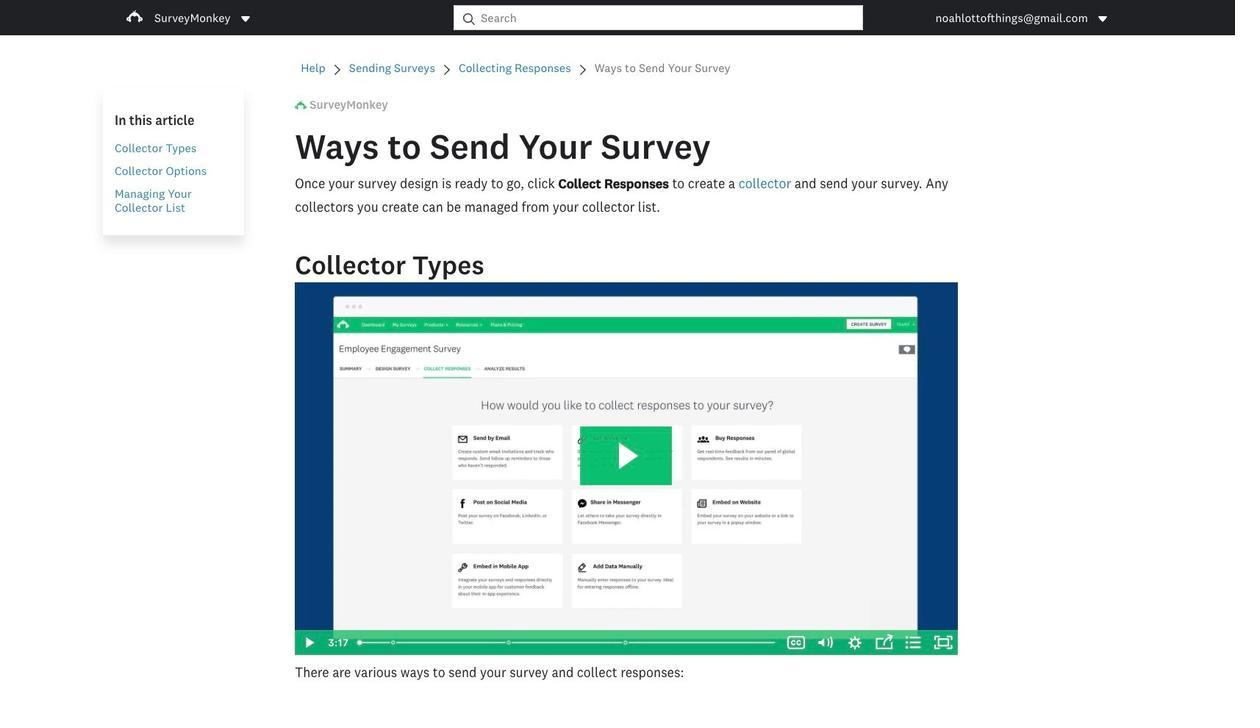 Task type: describe. For each thing, give the bounding box(es) containing it.
1 horizontal spatial open image
[[1097, 13, 1109, 25]]

chapter markers toolbar
[[360, 630, 774, 655]]

open image inside icon
[[1098, 16, 1107, 22]]

video element
[[295, 282, 958, 655]]



Task type: locate. For each thing, give the bounding box(es) containing it.
playbar slider
[[349, 630, 781, 655]]

open image
[[239, 13, 251, 25], [1098, 16, 1107, 22]]

0 horizontal spatial open image
[[241, 16, 250, 22]]

search image
[[463, 13, 475, 25], [463, 13, 475, 25]]

0 horizontal spatial open image
[[239, 13, 251, 25]]

1 horizontal spatial open image
[[1098, 16, 1107, 22]]

open image
[[1097, 13, 1109, 25], [241, 16, 250, 22]]

Search text field
[[475, 6, 862, 29]]



